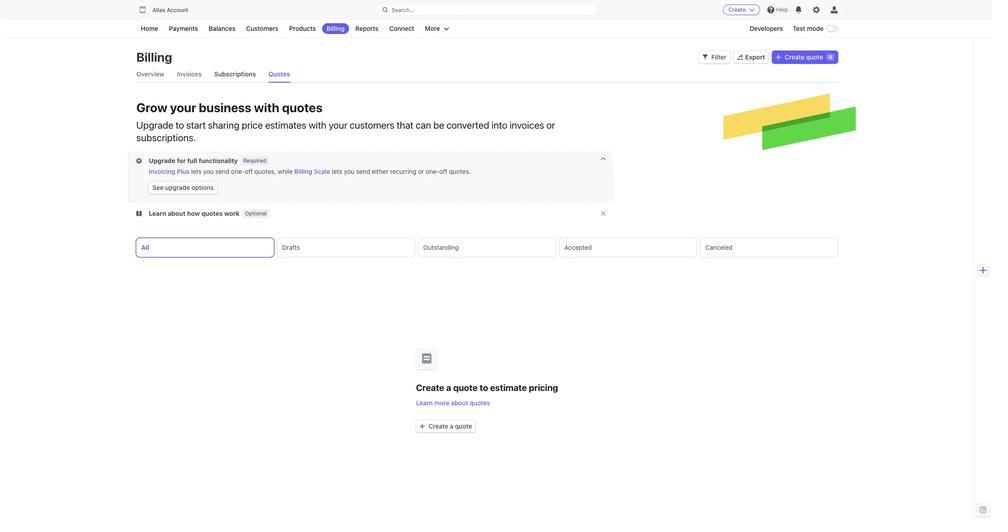 Task type: vqa. For each thing, say whether or not it's contained in the screenshot.
svg image to the middle
yes



Task type: describe. For each thing, give the bounding box(es) containing it.
pricing
[[529, 382, 558, 393]]

2 one- from the left
[[426, 168, 439, 175]]

2 send from the left
[[356, 168, 370, 175]]

learn about how quotes work
[[149, 210, 240, 217]]

atlas account
[[152, 7, 188, 13]]

create for create a quote to estimate pricing
[[416, 382, 444, 393]]

quotes,
[[254, 168, 276, 175]]

quotes link
[[268, 66, 290, 82]]

create for create a quote
[[429, 422, 448, 430]]

invoicing plus link
[[149, 168, 190, 175]]

plus
[[177, 168, 190, 175]]

0 vertical spatial your
[[170, 100, 196, 115]]

subscriptions.
[[136, 132, 196, 143]]

Search… text field
[[377, 4, 597, 15]]

create button
[[723, 4, 760, 15]]

0 vertical spatial with
[[254, 100, 279, 115]]

be
[[433, 119, 444, 131]]

a for create a quote to estimate pricing
[[446, 382, 451, 393]]

create quote
[[785, 53, 823, 61]]

2 off from the left
[[439, 168, 447, 175]]

export
[[745, 53, 765, 61]]

notifications image
[[795, 6, 802, 13]]

customers
[[350, 119, 394, 131]]

learn for learn more about quotes
[[416, 399, 433, 407]]

products link
[[285, 23, 320, 34]]

1 one- from the left
[[231, 168, 245, 175]]

either
[[372, 168, 389, 175]]

can
[[416, 119, 431, 131]]

create a quote link
[[416, 420, 476, 432]]

test mode
[[793, 25, 824, 32]]

subscriptions
[[214, 70, 256, 78]]

search…
[[392, 6, 414, 13]]

invoicing plus lets you send one-off quotes, while billing scale lets you send either recurring or one-off quotes.
[[149, 168, 471, 175]]

a for create a quote
[[450, 422, 453, 430]]

1 horizontal spatial billing
[[294, 168, 312, 175]]

work
[[224, 210, 240, 217]]

upgrade inside grow your business with quotes upgrade to start sharing price estimates with your customers that can be converted into invoices or subscriptions.
[[136, 119, 173, 131]]

required
[[243, 157, 266, 164]]

learn about how quotes work button
[[136, 209, 241, 218]]

billing scale link
[[294, 168, 330, 175]]

or inside grow your business with quotes upgrade to start sharing price estimates with your customers that can be converted into invoices or subscriptions.
[[547, 119, 555, 131]]

help
[[776, 6, 788, 13]]

see upgrade options link
[[149, 181, 217, 194]]

learn for learn about how quotes work
[[149, 210, 166, 217]]

customers
[[246, 25, 278, 32]]

to inside grow your business with quotes upgrade to start sharing price estimates with your customers that can be converted into invoices or subscriptions.
[[176, 119, 184, 131]]

more
[[425, 25, 440, 32]]

quote for create a quote to estimate pricing
[[453, 382, 478, 393]]

sharing
[[208, 119, 239, 131]]

home
[[141, 25, 158, 32]]

invoicing
[[149, 168, 175, 175]]

account
[[167, 7, 188, 13]]

more
[[434, 399, 450, 407]]

upgrade for full functionality
[[149, 157, 238, 164]]

accepted
[[564, 244, 592, 251]]

more button
[[421, 23, 454, 34]]

1 send from the left
[[215, 168, 229, 175]]

upgrade inside dropdown button
[[149, 157, 175, 164]]

optional
[[245, 210, 267, 217]]

estimate
[[490, 382, 527, 393]]

business
[[199, 100, 251, 115]]

subscriptions link
[[214, 66, 256, 82]]

see
[[152, 184, 164, 191]]

canceled
[[705, 244, 733, 251]]

price
[[242, 119, 263, 131]]

functionality
[[199, 157, 238, 164]]

canceled button
[[701, 238, 838, 257]]

reports link
[[351, 23, 383, 34]]

1 vertical spatial about
[[451, 399, 468, 407]]

outstanding button
[[418, 238, 556, 257]]

drafts
[[282, 244, 300, 251]]

atlas account button
[[136, 4, 197, 16]]

help button
[[764, 3, 792, 17]]

atlas
[[152, 7, 165, 13]]

2 lets from the left
[[332, 168, 342, 175]]

all button
[[136, 238, 274, 257]]

options
[[192, 184, 214, 191]]

reports
[[355, 25, 379, 32]]

svg image for create a quote
[[420, 424, 425, 429]]

0 horizontal spatial or
[[418, 168, 424, 175]]

payments link
[[165, 23, 203, 34]]

quotes inside grow your business with quotes upgrade to start sharing price estimates with your customers that can be converted into invoices or subscriptions.
[[282, 100, 323, 115]]

outstanding
[[423, 244, 459, 251]]

invoices
[[510, 119, 544, 131]]

home link
[[136, 23, 163, 34]]

that
[[397, 119, 413, 131]]

filter button
[[699, 51, 730, 63]]

quotes for learn about how quotes work
[[201, 210, 223, 217]]

create a quote
[[429, 422, 472, 430]]

recurring
[[390, 168, 416, 175]]

svg image for upgrade for full functionality
[[136, 158, 142, 164]]

see upgrade options
[[152, 184, 214, 191]]

1 vertical spatial to
[[480, 382, 488, 393]]



Task type: locate. For each thing, give the bounding box(es) containing it.
0 vertical spatial or
[[547, 119, 555, 131]]

1 vertical spatial a
[[450, 422, 453, 430]]

1 horizontal spatial svg image
[[420, 424, 425, 429]]

billing link
[[322, 23, 349, 34]]

connect link
[[385, 23, 419, 34]]

svg image left create a quote
[[420, 424, 425, 429]]

0 vertical spatial quote
[[806, 53, 823, 61]]

products
[[289, 25, 316, 32]]

a up learn more about quotes
[[446, 382, 451, 393]]

scale
[[314, 168, 330, 175]]

a
[[446, 382, 451, 393], [450, 422, 453, 430]]

create a quote to estimate pricing
[[416, 382, 558, 393]]

svg image inside learn about how quotes work 'dropdown button'
[[136, 211, 142, 216]]

0 vertical spatial billing
[[327, 25, 345, 32]]

about
[[168, 210, 186, 217], [451, 399, 468, 407]]

while
[[278, 168, 293, 175]]

lets down upgrade for full functionality
[[191, 168, 202, 175]]

1 horizontal spatial or
[[547, 119, 555, 131]]

1 vertical spatial svg image
[[136, 211, 142, 216]]

your
[[170, 100, 196, 115], [329, 119, 347, 131]]

upgrade
[[165, 184, 190, 191]]

0 horizontal spatial your
[[170, 100, 196, 115]]

send left either
[[356, 168, 370, 175]]

quote
[[806, 53, 823, 61], [453, 382, 478, 393], [455, 422, 472, 430]]

send down the 'functionality'
[[215, 168, 229, 175]]

create for create quote
[[785, 53, 805, 61]]

with up the price at top
[[254, 100, 279, 115]]

create up more
[[416, 382, 444, 393]]

n
[[829, 54, 833, 60]]

converted
[[447, 119, 489, 131]]

your left customers on the left of the page
[[329, 119, 347, 131]]

2 you from the left
[[344, 168, 354, 175]]

payments
[[169, 25, 198, 32]]

svg image inside upgrade for full functionality dropdown button
[[136, 158, 142, 164]]

svg image up all on the left
[[136, 211, 142, 216]]

tab list
[[136, 66, 838, 83], [136, 238, 838, 257]]

1 horizontal spatial svg image
[[703, 55, 708, 60]]

quote up learn more about quotes link
[[453, 382, 478, 393]]

one- left quotes.
[[426, 168, 439, 175]]

customers link
[[242, 23, 283, 34]]

2 tab list from the top
[[136, 238, 838, 257]]

a down learn more about quotes link
[[450, 422, 453, 430]]

invoices link
[[177, 66, 202, 82]]

1 vertical spatial svg image
[[136, 158, 142, 164]]

to left start
[[176, 119, 184, 131]]

billing right while on the left top of page
[[294, 168, 312, 175]]

with
[[254, 100, 279, 115], [309, 119, 327, 131]]

2 horizontal spatial quotes
[[470, 399, 490, 407]]

svg image right export
[[776, 55, 781, 60]]

off left quotes.
[[439, 168, 447, 175]]

1 horizontal spatial learn
[[416, 399, 433, 407]]

off down required
[[245, 168, 253, 175]]

create
[[729, 6, 746, 13], [785, 53, 805, 61], [416, 382, 444, 393], [429, 422, 448, 430]]

quotes right "how"
[[201, 210, 223, 217]]

quotes.
[[449, 168, 471, 175]]

0 horizontal spatial you
[[203, 168, 214, 175]]

0 vertical spatial quotes
[[282, 100, 323, 115]]

mode
[[807, 25, 824, 32]]

learn down see
[[149, 210, 166, 217]]

you down the 'functionality'
[[203, 168, 214, 175]]

upgrade
[[136, 119, 173, 131], [149, 157, 175, 164]]

grow
[[136, 100, 167, 115]]

1 horizontal spatial send
[[356, 168, 370, 175]]

billing left the 'reports' in the left top of the page
[[327, 25, 345, 32]]

2 horizontal spatial billing
[[327, 25, 345, 32]]

estimates
[[265, 119, 306, 131]]

upgrade up subscriptions. on the left
[[136, 119, 173, 131]]

1 vertical spatial upgrade
[[149, 157, 175, 164]]

or
[[547, 119, 555, 131], [418, 168, 424, 175]]

svg image
[[776, 55, 781, 60], [136, 211, 142, 216], [420, 424, 425, 429]]

to
[[176, 119, 184, 131], [480, 382, 488, 393]]

one- down required
[[231, 168, 245, 175]]

export button
[[734, 51, 769, 63]]

0 horizontal spatial send
[[215, 168, 229, 175]]

your up start
[[170, 100, 196, 115]]

balances link
[[204, 23, 240, 34]]

accepted button
[[560, 238, 697, 257]]

test
[[793, 25, 805, 32]]

0 horizontal spatial lets
[[191, 168, 202, 175]]

grow your business with quotes upgrade to start sharing price estimates with your customers that can be converted into invoices or subscriptions.
[[136, 100, 555, 143]]

0 vertical spatial learn
[[149, 210, 166, 217]]

with right estimates
[[309, 119, 327, 131]]

overview
[[136, 70, 164, 78]]

you right scale
[[344, 168, 354, 175]]

for
[[177, 157, 186, 164]]

all
[[141, 244, 149, 251]]

quote left n
[[806, 53, 823, 61]]

learn left more
[[416, 399, 433, 407]]

0 vertical spatial svg image
[[703, 55, 708, 60]]

0 horizontal spatial one-
[[231, 168, 245, 175]]

how
[[187, 210, 200, 217]]

0 vertical spatial to
[[176, 119, 184, 131]]

0 horizontal spatial quotes
[[201, 210, 223, 217]]

Search… search field
[[377, 4, 597, 15]]

0 vertical spatial a
[[446, 382, 451, 393]]

create down test
[[785, 53, 805, 61]]

2 vertical spatial quote
[[455, 422, 472, 430]]

0 horizontal spatial off
[[245, 168, 253, 175]]

or right invoices
[[547, 119, 555, 131]]

0 horizontal spatial learn
[[149, 210, 166, 217]]

svg image for learn about how quotes work
[[136, 211, 142, 216]]

1 horizontal spatial off
[[439, 168, 447, 175]]

1 horizontal spatial your
[[329, 119, 347, 131]]

overview link
[[136, 66, 164, 82]]

svg image down subscriptions. on the left
[[136, 158, 142, 164]]

invoices
[[177, 70, 202, 78]]

into
[[492, 119, 508, 131]]

drafts button
[[277, 238, 415, 257]]

about left "how"
[[168, 210, 186, 217]]

or right recurring
[[418, 168, 424, 175]]

0 vertical spatial upgrade
[[136, 119, 173, 131]]

billing
[[327, 25, 345, 32], [136, 50, 172, 64], [294, 168, 312, 175]]

0 horizontal spatial svg image
[[136, 211, 142, 216]]

svg image inside filter popup button
[[703, 55, 708, 60]]

0 vertical spatial tab list
[[136, 66, 838, 83]]

create down more
[[429, 422, 448, 430]]

0 vertical spatial about
[[168, 210, 186, 217]]

1 vertical spatial quotes
[[201, 210, 223, 217]]

create inside "button"
[[729, 6, 746, 13]]

2 vertical spatial billing
[[294, 168, 312, 175]]

1 horizontal spatial lets
[[332, 168, 342, 175]]

billing up overview
[[136, 50, 172, 64]]

tab list containing overview
[[136, 66, 838, 83]]

2 vertical spatial svg image
[[420, 424, 425, 429]]

quote for create a quote
[[455, 422, 472, 430]]

send
[[215, 168, 229, 175], [356, 168, 370, 175]]

upgrade for full functionality button
[[136, 156, 240, 165]]

1 vertical spatial tab list
[[136, 238, 838, 257]]

learn
[[149, 210, 166, 217], [416, 399, 433, 407]]

svg image
[[703, 55, 708, 60], [136, 158, 142, 164]]

1 horizontal spatial with
[[309, 119, 327, 131]]

learn inside 'dropdown button'
[[149, 210, 166, 217]]

0 horizontal spatial billing
[[136, 50, 172, 64]]

1 horizontal spatial quotes
[[282, 100, 323, 115]]

1 vertical spatial with
[[309, 119, 327, 131]]

quotes for learn more about quotes
[[470, 399, 490, 407]]

you
[[203, 168, 214, 175], [344, 168, 354, 175]]

learn more about quotes
[[416, 399, 490, 407]]

1 horizontal spatial one-
[[426, 168, 439, 175]]

quotes inside 'dropdown button'
[[201, 210, 223, 217]]

1 off from the left
[[245, 168, 253, 175]]

lets
[[191, 168, 202, 175], [332, 168, 342, 175]]

about inside 'dropdown button'
[[168, 210, 186, 217]]

about right more
[[451, 399, 468, 407]]

to left estimate
[[480, 382, 488, 393]]

learn more about quotes link
[[416, 399, 490, 407]]

0 horizontal spatial about
[[168, 210, 186, 217]]

svg image left filter
[[703, 55, 708, 60]]

0 vertical spatial svg image
[[776, 55, 781, 60]]

0 horizontal spatial with
[[254, 100, 279, 115]]

tab list containing all
[[136, 238, 838, 257]]

1 horizontal spatial to
[[480, 382, 488, 393]]

1 horizontal spatial about
[[451, 399, 468, 407]]

developers
[[750, 25, 783, 32]]

quotes up estimates
[[282, 100, 323, 115]]

1 vertical spatial billing
[[136, 50, 172, 64]]

1 vertical spatial your
[[329, 119, 347, 131]]

svg image inside 'create a quote' link
[[420, 424, 425, 429]]

1 lets from the left
[[191, 168, 202, 175]]

0 horizontal spatial svg image
[[136, 158, 142, 164]]

svg image for filter
[[703, 55, 708, 60]]

lets right scale
[[332, 168, 342, 175]]

create up developers link
[[729, 6, 746, 13]]

quotes down create a quote to estimate pricing on the bottom of the page
[[470, 399, 490, 407]]

1 tab list from the top
[[136, 66, 838, 83]]

quotes
[[268, 70, 290, 78]]

2 horizontal spatial svg image
[[776, 55, 781, 60]]

balances
[[209, 25, 236, 32]]

full
[[187, 157, 197, 164]]

developers link
[[745, 23, 788, 34]]

start
[[186, 119, 206, 131]]

connect
[[389, 25, 414, 32]]

filter
[[712, 53, 727, 61]]

0 horizontal spatial to
[[176, 119, 184, 131]]

upgrade up "invoicing"
[[149, 157, 175, 164]]

a inside 'create a quote' link
[[450, 422, 453, 430]]

quote down learn more about quotes link
[[455, 422, 472, 430]]

1 horizontal spatial you
[[344, 168, 354, 175]]

1 vertical spatial quote
[[453, 382, 478, 393]]

1 vertical spatial learn
[[416, 399, 433, 407]]

create for create
[[729, 6, 746, 13]]

2 vertical spatial quotes
[[470, 399, 490, 407]]

1 vertical spatial or
[[418, 168, 424, 175]]

1 you from the left
[[203, 168, 214, 175]]



